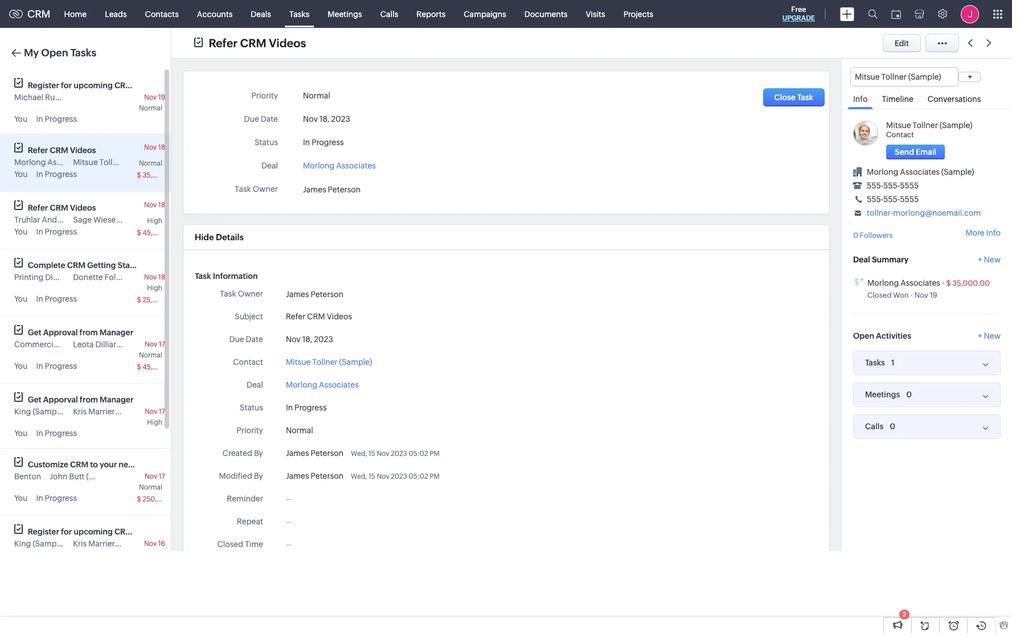 Task type: vqa. For each thing, say whether or not it's contained in the screenshot.
Opt
no



Task type: locate. For each thing, give the bounding box(es) containing it.
needs
[[119, 461, 142, 470]]

michael
[[14, 93, 43, 102]]

0 vertical spatial deal
[[262, 161, 278, 170]]

kris marrier (sample) for manager
[[73, 408, 150, 417]]

steps
[[148, 261, 168, 270]]

0 vertical spatial king
[[14, 408, 31, 417]]

2 horizontal spatial 0
[[907, 390, 913, 399]]

2 pm from the top
[[430, 473, 440, 481]]

progress for donette foller (sample)
[[45, 295, 77, 304]]

home
[[64, 9, 87, 19]]

1 horizontal spatial 0
[[891, 422, 896, 431]]

from up leota
[[80, 328, 98, 337]]

+ new
[[979, 255, 1002, 264], [979, 332, 1002, 341]]

0 vertical spatial pm
[[430, 450, 440, 458]]

in progress for kris marrier (sample)
[[36, 429, 77, 438]]

wed, 15 nov 2023 05:02 pm
[[351, 450, 440, 458], [351, 473, 440, 481]]

webinars for register for upcoming crm webinars nov 19
[[135, 81, 170, 90]]

0 vertical spatial +
[[979, 255, 983, 264]]

1 kris from the top
[[73, 408, 87, 417]]

upcoming down john butt (sample)
[[74, 528, 113, 537]]

None button
[[887, 145, 946, 160]]

2 vertical spatial mitsue tollner (sample)
[[286, 358, 372, 367]]

0 vertical spatial king (sample)
[[14, 408, 66, 417]]

2 45,000.00 from the top
[[143, 364, 177, 372]]

register for register for upcoming crm webinars nov 19
[[28, 81, 59, 90]]

1 horizontal spatial closed
[[868, 291, 892, 300]]

1 vertical spatial meetings
[[866, 391, 901, 400]]

register inside "register for upcoming crm webinars nov 16"
[[28, 528, 59, 537]]

associates for morlong associates (sample) link
[[901, 168, 941, 177]]

45,000.00 for sage wieser (sample)
[[143, 229, 177, 237]]

marrier for upcoming
[[88, 540, 115, 549]]

you for king
[[14, 429, 28, 438]]

0 vertical spatial calls
[[381, 9, 399, 19]]

4 you from the top
[[14, 295, 28, 304]]

get
[[28, 328, 41, 337], [28, 396, 41, 405]]

get for get apporval from manager
[[28, 396, 41, 405]]

1 vertical spatial date
[[246, 335, 263, 344]]

1 from from the top
[[80, 328, 98, 337]]

manager inside get apporval from manager nov 17
[[100, 396, 134, 405]]

2 kris from the top
[[73, 540, 87, 549]]

2 high from the top
[[147, 284, 162, 292]]

close
[[775, 93, 796, 102]]

register for upcoming crm webinars nov 19
[[28, 81, 170, 101]]

0 vertical spatial 0
[[854, 232, 859, 240]]

0 vertical spatial new
[[985, 255, 1002, 264]]

1 vertical spatial for
[[61, 528, 72, 537]]

0 horizontal spatial truhlar
[[14, 215, 40, 225]]

task owner up details
[[235, 185, 278, 194]]

1 vertical spatial due
[[229, 335, 244, 344]]

john
[[50, 473, 68, 482]]

3 you from the top
[[14, 227, 28, 237]]

you for printing
[[14, 295, 28, 304]]

0 for calls
[[891, 422, 896, 431]]

manager down 'leota dilliard (sample)' at bottom
[[100, 396, 134, 405]]

nov 18, 2023
[[303, 115, 351, 124], [286, 335, 333, 344]]

2 from from the top
[[80, 396, 98, 405]]

reports
[[417, 9, 446, 19]]

2023
[[331, 115, 351, 124], [314, 335, 333, 344], [391, 450, 408, 458], [391, 473, 408, 481]]

2 upcoming from the top
[[74, 528, 113, 537]]

meetings
[[328, 9, 362, 19], [866, 391, 901, 400]]

2 18 from the top
[[158, 201, 165, 209]]

mitsue
[[856, 72, 881, 82], [887, 121, 912, 130], [73, 158, 98, 167], [286, 358, 311, 367]]

1 by from the top
[[254, 449, 263, 458]]

1 vertical spatial calls
[[866, 423, 884, 432]]

17 inside get apporval from manager nov 17
[[159, 408, 165, 416]]

calls inside calls link
[[381, 9, 399, 19]]

None field
[[960, 72, 982, 82]]

0 vertical spatial + new
[[979, 255, 1002, 264]]

0 vertical spatial closed
[[868, 291, 892, 300]]

5 you from the top
[[14, 362, 28, 371]]

1 vertical spatial + new
[[979, 332, 1002, 341]]

in for kris marrier (sample)
[[36, 429, 43, 438]]

1 vertical spatial get
[[28, 396, 41, 405]]

0 vertical spatial register
[[28, 81, 59, 90]]

documents
[[525, 9, 568, 19]]

1 vertical spatial marrier
[[88, 540, 115, 549]]

in progress for donette foller (sample)
[[36, 295, 77, 304]]

closed left won
[[868, 291, 892, 300]]

get left apporval
[[28, 396, 41, 405]]

1 horizontal spatial contact
[[887, 131, 915, 139]]

wed, 15 nov 2023 05:02 pm for modified by
[[351, 473, 440, 481]]

18 up $ 35,000.00
[[158, 144, 165, 152]]

manager for dilliard
[[100, 328, 134, 337]]

tasks down home link
[[71, 47, 96, 59]]

1 vertical spatial wed,
[[351, 473, 367, 481]]

progress
[[45, 115, 77, 124], [312, 138, 344, 147], [45, 170, 77, 179], [45, 227, 77, 237], [45, 295, 77, 304], [45, 362, 77, 371], [295, 404, 327, 413], [45, 429, 77, 438], [45, 494, 77, 503]]

17 inside customize crm to your needs nov 17
[[159, 473, 165, 481]]

task right close
[[798, 93, 814, 102]]

0 vertical spatial 35,000.00
[[143, 172, 177, 180]]

1 upcoming from the top
[[74, 81, 113, 90]]

contact down subject
[[233, 358, 263, 367]]

0 vertical spatial kris marrier (sample)
[[73, 408, 150, 417]]

progress for leota dilliard (sample)
[[45, 362, 77, 371]]

1 vertical spatial wed, 15 nov 2023 05:02 pm
[[351, 473, 440, 481]]

2 vertical spatial high
[[147, 419, 162, 427]]

2 wed, 15 nov 2023 05:02 pm from the top
[[351, 473, 440, 481]]

1 vertical spatial mitsue tollner (sample)
[[73, 158, 159, 167]]

for up ruta
[[61, 81, 72, 90]]

refer right subject
[[286, 312, 306, 322]]

2 horizontal spatial mitsue tollner (sample)
[[856, 72, 942, 82]]

wed, for modified by
[[351, 473, 367, 481]]

(sample) inside 'michael ruta (sample) normal'
[[64, 93, 97, 102]]

2 05:02 from the top
[[409, 473, 429, 481]]

progress for sage wieser (sample)
[[45, 227, 77, 237]]

from for kris
[[80, 396, 98, 405]]

0 vertical spatial 18,
[[320, 115, 330, 124]]

1 for from the top
[[61, 81, 72, 90]]

·
[[943, 279, 946, 288], [911, 291, 914, 300]]

5555 up tollner-morlong@noemail.com
[[901, 195, 920, 204]]

2 $ 45,000.00 from the top
[[137, 364, 177, 372]]

1 vertical spatial from
[[80, 396, 98, 405]]

commercial
[[14, 340, 60, 349]]

(sample) inside mitsue tollner (sample) contact
[[940, 121, 973, 130]]

king for get
[[14, 408, 31, 417]]

0 vertical spatial due
[[244, 115, 259, 124]]

started
[[118, 261, 146, 270]]

press
[[61, 340, 81, 349]]

1 vertical spatial $ 45,000.00
[[137, 364, 177, 372]]

in for mitsue tollner (sample)
[[36, 170, 43, 179]]

1 vertical spatial 18
[[158, 201, 165, 209]]

meetings inside meetings link
[[328, 9, 362, 19]]

tasks right deals link on the left
[[290, 9, 310, 19]]

manager inside get approval from manager nov 17
[[100, 328, 134, 337]]

0 horizontal spatial 18,
[[303, 335, 313, 344]]

$ for mitsue tollner (sample)
[[137, 172, 141, 180]]

2 horizontal spatial tasks
[[866, 359, 886, 368]]

0 followers
[[854, 232, 894, 240]]

register inside the register for upcoming crm webinars nov 19
[[28, 81, 59, 90]]

kris
[[73, 408, 87, 417], [73, 540, 87, 549]]

nov inside customize crm to your needs nov 17
[[145, 473, 158, 481]]

normal inside 'michael ruta (sample) normal'
[[139, 104, 162, 112]]

17 for leota dilliard (sample)
[[159, 341, 165, 349]]

for for register for upcoming crm webinars nov 19
[[61, 81, 72, 90]]

0 vertical spatial webinars
[[135, 81, 170, 90]]

wed, 15 nov 2023 05:02 pm for created by
[[351, 450, 440, 458]]

Mitsue Tollner (Sample) field
[[851, 67, 960, 87]]

edit
[[896, 38, 910, 48]]

$ 45,000.00 for leota dilliard (sample)
[[137, 364, 177, 372]]

task
[[798, 93, 814, 102], [235, 185, 251, 194], [195, 272, 211, 281], [220, 290, 236, 299]]

2 by from the top
[[254, 472, 263, 481]]

6 you from the top
[[14, 429, 28, 438]]

1 vertical spatial 17
[[159, 408, 165, 416]]

from
[[80, 328, 98, 337], [80, 396, 98, 405]]

$ 45,000.00 up steps
[[137, 229, 177, 237]]

2 you from the top
[[14, 170, 28, 179]]

1 vertical spatial 19
[[931, 291, 938, 300]]

1 horizontal spatial mitsue tollner (sample) link
[[887, 121, 973, 130]]

2 register from the top
[[28, 528, 59, 537]]

for down john
[[61, 528, 72, 537]]

conversations link
[[923, 87, 988, 109]]

+ new link
[[979, 255, 1002, 270]]

2 vertical spatial 18
[[158, 274, 165, 282]]

0 vertical spatial get
[[28, 328, 41, 337]]

mitsue inside "field"
[[856, 72, 881, 82]]

high
[[147, 217, 162, 225], [147, 284, 162, 292], [147, 419, 162, 427]]

0 vertical spatial kris
[[73, 408, 87, 417]]

0 vertical spatial marrier
[[88, 408, 115, 417]]

mitsue tollner (sample) contact
[[887, 121, 973, 139]]

associates
[[47, 158, 87, 167], [336, 161, 376, 170], [901, 168, 941, 177], [901, 279, 941, 288], [319, 381, 359, 390]]

45,000.00
[[143, 229, 177, 237], [143, 364, 177, 372]]

45,000.00 down 'leota dilliard (sample)' at bottom
[[143, 364, 177, 372]]

1 vertical spatial ·
[[911, 291, 914, 300]]

2 king (sample) from the top
[[14, 540, 66, 549]]

donette foller (sample)
[[73, 273, 160, 282]]

2 get from the top
[[28, 396, 41, 405]]

task information
[[195, 272, 258, 281]]

kris marrier (sample) down apporval
[[73, 408, 150, 417]]

1 wed, 15 nov 2023 05:02 pm from the top
[[351, 450, 440, 458]]

documents link
[[516, 0, 577, 28]]

upcoming inside "register for upcoming crm webinars nov 16"
[[74, 528, 113, 537]]

deal for the bottommost morlong associates "link"
[[247, 381, 263, 390]]

crm inside complete crm getting started steps nov 18
[[67, 261, 85, 270]]

17 inside get approval from manager nov 17
[[159, 341, 165, 349]]

0 vertical spatial 15
[[369, 450, 376, 458]]

pm for modified by
[[430, 473, 440, 481]]

in progress for john butt (sample)
[[36, 494, 77, 503]]

2 for from the top
[[61, 528, 72, 537]]

1 45,000.00 from the top
[[143, 229, 177, 237]]

mitsue inside mitsue tollner (sample) contact
[[887, 121, 912, 130]]

ruta
[[45, 93, 62, 102]]

2 vertical spatial morlong associates link
[[286, 380, 359, 392]]

get up commercial
[[28, 328, 41, 337]]

0 vertical spatial date
[[261, 115, 278, 124]]

kris marrier (sample)
[[73, 408, 150, 417], [73, 540, 150, 549]]

1 horizontal spatial 19
[[931, 291, 938, 300]]

1 pm from the top
[[430, 450, 440, 458]]

1 vertical spatial 35,000.00
[[953, 279, 991, 288]]

1 05:02 from the top
[[409, 450, 429, 458]]

nov inside the register for upcoming crm webinars nov 19
[[144, 93, 157, 101]]

date
[[261, 115, 278, 124], [246, 335, 263, 344]]

from inside get approval from manager nov 17
[[80, 328, 98, 337]]

1 vertical spatial 15
[[369, 473, 376, 481]]

1 vertical spatial task owner
[[220, 290, 263, 299]]

for inside "register for upcoming crm webinars nov 16"
[[61, 528, 72, 537]]

deal
[[262, 161, 278, 170], [854, 255, 871, 264], [247, 381, 263, 390]]

webinars
[[135, 81, 170, 90], [135, 528, 170, 537]]

morlong for morlong associates (sample) link
[[868, 168, 899, 177]]

0 vertical spatial 555-555-5555
[[868, 181, 920, 191]]

tollner inside the mitsue tollner (sample) "field"
[[882, 72, 907, 82]]

hide details
[[195, 233, 244, 242]]

0 vertical spatial mitsue tollner (sample) link
[[887, 121, 973, 130]]

1 $ 45,000.00 from the top
[[137, 229, 177, 237]]

0 vertical spatial 19
[[158, 93, 165, 101]]

from inside get apporval from manager nov 17
[[80, 396, 98, 405]]

0 vertical spatial tasks
[[290, 9, 310, 19]]

0 vertical spatial ·
[[943, 279, 946, 288]]

15 for modified by
[[369, 473, 376, 481]]

manager up 'leota dilliard (sample)' at bottom
[[100, 328, 134, 337]]

nov 18 for mitsue tollner (sample)
[[144, 144, 165, 152]]

1 17 from the top
[[159, 341, 165, 349]]

0 vertical spatial 18
[[158, 144, 165, 152]]

0 vertical spatial contact
[[887, 131, 915, 139]]

subject
[[235, 312, 263, 322]]

king (sample)
[[14, 408, 66, 417], [14, 540, 66, 549]]

1 marrier from the top
[[88, 408, 115, 417]]

1 wed, from the top
[[351, 450, 367, 458]]

2 5555 from the top
[[901, 195, 920, 204]]

info inside "info" link
[[854, 95, 868, 104]]

for inside the register for upcoming crm webinars nov 19
[[61, 81, 72, 90]]

get inside get approval from manager nov 17
[[28, 328, 41, 337]]

2 17 from the top
[[159, 408, 165, 416]]

2 marrier from the top
[[88, 540, 115, 549]]

by right modified
[[254, 472, 263, 481]]

next record image
[[987, 39, 995, 47]]

25,000.00
[[143, 296, 177, 304]]

owner
[[253, 185, 278, 194], [238, 290, 263, 299]]

manager
[[100, 328, 134, 337], [100, 396, 134, 405]]

nov 18 down $ 35,000.00
[[144, 201, 165, 209]]

1 15 from the top
[[369, 450, 376, 458]]

from right apporval
[[80, 396, 98, 405]]

18
[[158, 144, 165, 152], [158, 201, 165, 209], [158, 274, 165, 282]]

1 horizontal spatial 35,000.00
[[953, 279, 991, 288]]

18 down $ 35,000.00
[[158, 201, 165, 209]]

3 17 from the top
[[159, 473, 165, 481]]

new
[[985, 255, 1002, 264], [985, 332, 1002, 341]]

open
[[41, 47, 68, 59], [854, 332, 875, 341]]

1 webinars from the top
[[135, 81, 170, 90]]

0 horizontal spatial calls
[[381, 9, 399, 19]]

upcoming for register for upcoming crm webinars nov 16
[[74, 528, 113, 537]]

nov inside complete crm getting started steps nov 18
[[144, 274, 157, 282]]

0 vertical spatial manager
[[100, 328, 134, 337]]

closed inside morlong associates · $ 35,000.00 closed won · nov 19
[[868, 291, 892, 300]]

morlong associates
[[14, 158, 87, 167], [303, 161, 376, 170], [286, 381, 359, 390]]

morlong associates for the bottommost morlong associates "link"
[[286, 381, 359, 390]]

2 truhlar from the left
[[59, 215, 85, 225]]

truhlar left and on the top left of the page
[[14, 215, 40, 225]]

nov inside "register for upcoming crm webinars nov 16"
[[144, 540, 157, 548]]

in
[[36, 115, 43, 124], [303, 138, 310, 147], [36, 170, 43, 179], [36, 227, 43, 237], [36, 295, 43, 304], [36, 362, 43, 371], [286, 404, 293, 413], [36, 429, 43, 438], [36, 494, 43, 503]]

3 18 from the top
[[158, 274, 165, 282]]

upcoming
[[74, 81, 113, 90], [74, 528, 113, 537]]

tasks left 1
[[866, 359, 886, 368]]

previous record image
[[969, 39, 974, 47]]

upcoming inside the register for upcoming crm webinars nov 19
[[74, 81, 113, 90]]

1 vertical spatial kris marrier (sample)
[[73, 540, 150, 549]]

contact down timeline
[[887, 131, 915, 139]]

nov 18 up $ 35,000.00
[[144, 144, 165, 152]]

1 register from the top
[[28, 81, 59, 90]]

info left timeline
[[854, 95, 868, 104]]

2 kris marrier (sample) from the top
[[73, 540, 150, 549]]

1 kris marrier (sample) from the top
[[73, 408, 150, 417]]

kris marrier (sample) for crm
[[73, 540, 150, 549]]

webinars inside "register for upcoming crm webinars nov 16"
[[135, 528, 170, 537]]

search element
[[862, 0, 885, 28]]

1 18 from the top
[[158, 144, 165, 152]]

crm inside the register for upcoming crm webinars nov 19
[[115, 81, 133, 90]]

calendar image
[[892, 9, 902, 19]]

by for modified by
[[254, 472, 263, 481]]

2 nov 18 from the top
[[144, 201, 165, 209]]

$ 25,000.00
[[137, 296, 177, 304]]

2 wed, from the top
[[351, 473, 367, 481]]

7 you from the top
[[14, 494, 28, 503]]

projects
[[624, 9, 654, 19]]

1 king from the top
[[14, 408, 31, 417]]

(sample)
[[909, 72, 942, 82], [64, 93, 97, 102], [940, 121, 973, 130], [126, 158, 159, 167], [942, 168, 975, 177], [120, 215, 153, 225], [127, 273, 160, 282], [123, 340, 156, 349], [340, 358, 372, 367], [33, 408, 66, 417], [117, 408, 150, 417], [86, 473, 119, 482], [33, 540, 66, 549], [117, 540, 150, 549]]

nov inside get apporval from manager nov 17
[[145, 408, 158, 416]]

task left information
[[195, 272, 211, 281]]

contact inside mitsue tollner (sample) contact
[[887, 131, 915, 139]]

webinars inside the register for upcoming crm webinars nov 19
[[135, 81, 170, 90]]

2 webinars from the top
[[135, 528, 170, 537]]

$ for donette foller (sample)
[[137, 296, 141, 304]]

$ 45,000.00 down 'leota dilliard (sample)' at bottom
[[137, 364, 177, 372]]

king (sample) for register
[[14, 540, 66, 549]]

task owner
[[235, 185, 278, 194], [220, 290, 263, 299]]

task owner down information
[[220, 290, 263, 299]]

0 horizontal spatial 35,000.00
[[143, 172, 177, 180]]

1 vertical spatial open
[[854, 332, 875, 341]]

meetings left calls link
[[328, 9, 362, 19]]

1 you from the top
[[14, 115, 28, 124]]

kris for from
[[73, 408, 87, 417]]

open right my in the left of the page
[[41, 47, 68, 59]]

0 horizontal spatial contact
[[233, 358, 263, 367]]

morlong associates · $ 35,000.00 closed won · nov 19
[[868, 279, 991, 300]]

info link
[[848, 87, 874, 110]]

1 + new from the top
[[979, 255, 1002, 264]]

morlong associates link
[[303, 158, 376, 170], [868, 279, 941, 288], [286, 380, 359, 392]]

tollner inside mitsue tollner (sample) contact
[[913, 121, 939, 130]]

progress for john butt (sample)
[[45, 494, 77, 503]]

by right created
[[254, 449, 263, 458]]

1 nov 18 from the top
[[144, 144, 165, 152]]

truhlar right and on the top left of the page
[[59, 215, 85, 225]]

$ for sage wieser (sample)
[[137, 229, 141, 237]]

you for truhlar
[[14, 227, 28, 237]]

2 vertical spatial deal
[[247, 381, 263, 390]]

45,000.00 up steps
[[143, 229, 177, 237]]

in progress for leota dilliard (sample)
[[36, 362, 77, 371]]

1 vertical spatial high
[[147, 284, 162, 292]]

35,000.00 inside morlong associates · $ 35,000.00 closed won · nov 19
[[953, 279, 991, 288]]

webinars for register for upcoming crm webinars nov 16
[[135, 528, 170, 537]]

0 horizontal spatial meetings
[[328, 9, 362, 19]]

tollner inside 'mitsue tollner (sample)' link
[[313, 358, 338, 367]]

king for register
[[14, 540, 31, 549]]

0 vertical spatial 5555
[[901, 181, 920, 191]]

1 king (sample) from the top
[[14, 408, 66, 417]]

tollner-morlong@noemail.com
[[868, 209, 982, 218]]

18 for sage wieser (sample)
[[158, 201, 165, 209]]

0 vertical spatial upcoming
[[74, 81, 113, 90]]

1 get from the top
[[28, 328, 41, 337]]

campaigns link
[[455, 0, 516, 28]]

5555 down morlong associates (sample) link
[[901, 181, 920, 191]]

high for sage wieser (sample)
[[147, 217, 162, 225]]

(sample) inside "field"
[[909, 72, 942, 82]]

kris marrier (sample) left '16'
[[73, 540, 150, 549]]

refer up and on the top left of the page
[[28, 204, 48, 213]]

king (sample) for get
[[14, 408, 66, 417]]

nov 18 for sage wieser (sample)
[[144, 201, 165, 209]]

0 horizontal spatial 19
[[158, 93, 165, 101]]

1 horizontal spatial truhlar
[[59, 215, 85, 225]]

info right the more
[[987, 229, 1002, 238]]

meetings down 1
[[866, 391, 901, 400]]

for
[[61, 81, 72, 90], [61, 528, 72, 537]]

0 vertical spatial task owner
[[235, 185, 278, 194]]

summary
[[873, 255, 909, 264]]

contact
[[887, 131, 915, 139], [233, 358, 263, 367]]

get inside get apporval from manager nov 17
[[28, 396, 41, 405]]

18 down steps
[[158, 274, 165, 282]]

calls
[[381, 9, 399, 19], [866, 423, 884, 432]]

0 vertical spatial by
[[254, 449, 263, 458]]

timeline link
[[877, 87, 920, 109]]

1 high from the top
[[147, 217, 162, 225]]

in progress for sage wieser (sample)
[[36, 227, 77, 237]]

more
[[966, 229, 985, 238]]

profile image
[[962, 5, 980, 23]]

1 vertical spatial upcoming
[[74, 528, 113, 537]]

printing
[[14, 273, 44, 282]]

2 king from the top
[[14, 540, 31, 549]]

0 horizontal spatial mitsue tollner (sample) link
[[286, 357, 372, 369]]

sage wieser (sample)
[[73, 215, 153, 225]]

0 vertical spatial 05:02
[[409, 450, 429, 458]]

refer down accounts link
[[209, 36, 238, 49]]

deals link
[[242, 0, 280, 28]]

closed left time
[[217, 540, 243, 550]]

0 vertical spatial 45,000.00
[[143, 229, 177, 237]]

$ 45,000.00
[[137, 229, 177, 237], [137, 364, 177, 372]]

james peterson
[[303, 185, 361, 195], [286, 290, 344, 299], [286, 449, 344, 458], [286, 472, 344, 481]]

upcoming up 'michael ruta (sample) normal'
[[74, 81, 113, 90]]

mitsue tollner (sample) inside "field"
[[856, 72, 942, 82]]

open left activities on the right of page
[[854, 332, 875, 341]]

1 vertical spatial by
[[254, 472, 263, 481]]

555-
[[868, 181, 884, 191], [884, 181, 901, 191], [868, 195, 884, 204], [884, 195, 901, 204]]

0 vertical spatial meetings
[[328, 9, 362, 19]]

2 15 from the top
[[369, 473, 376, 481]]

crm inside customize crm to your needs nov 17
[[70, 461, 88, 470]]

3 high from the top
[[147, 419, 162, 427]]

1 new from the top
[[985, 255, 1002, 264]]



Task type: describe. For each thing, give the bounding box(es) containing it.
edit button
[[884, 34, 922, 52]]

printing dimensions
[[14, 273, 89, 282]]

dilliard
[[95, 340, 121, 349]]

2 555-555-5555 from the top
[[868, 195, 920, 204]]

0 vertical spatial nov 18, 2023
[[303, 115, 351, 124]]

benton
[[14, 473, 41, 482]]

in for john butt (sample)
[[36, 494, 43, 503]]

timeline
[[883, 95, 914, 104]]

2 + from the top
[[979, 332, 983, 341]]

progress for kris marrier (sample)
[[45, 429, 77, 438]]

1 5555 from the top
[[901, 181, 920, 191]]

visits link
[[577, 0, 615, 28]]

in for sage wieser (sample)
[[36, 227, 43, 237]]

get for get approval from manager
[[28, 328, 41, 337]]

calls link
[[372, 0, 408, 28]]

18 inside complete crm getting started steps nov 18
[[158, 274, 165, 282]]

1 vertical spatial priority
[[237, 426, 263, 436]]

0 horizontal spatial tasks
[[71, 47, 96, 59]]

1 horizontal spatial 18,
[[320, 115, 330, 124]]

1 + from the top
[[979, 255, 983, 264]]

register for register for upcoming crm webinars nov 16
[[28, 528, 59, 537]]

0 horizontal spatial ·
[[911, 291, 914, 300]]

more info
[[966, 229, 1002, 238]]

activities
[[877, 332, 912, 341]]

crm link
[[9, 8, 51, 20]]

1 vertical spatial contact
[[233, 358, 263, 367]]

you for commercial
[[14, 362, 28, 371]]

0 vertical spatial open
[[41, 47, 68, 59]]

you for morlong
[[14, 170, 28, 179]]

1 horizontal spatial calls
[[866, 423, 884, 432]]

1 vertical spatial due date
[[229, 335, 263, 344]]

1 vertical spatial morlong associates link
[[868, 279, 941, 288]]

$ 45,000.00 for sage wieser (sample)
[[137, 229, 177, 237]]

0 vertical spatial priority
[[252, 91, 278, 100]]

information
[[213, 272, 258, 281]]

hide details link
[[195, 233, 244, 242]]

campaigns
[[464, 9, 507, 19]]

0 vertical spatial morlong associates link
[[303, 158, 376, 170]]

contacts
[[145, 9, 179, 19]]

nov inside get approval from manager nov 17
[[145, 341, 158, 349]]

1 555-555-5555 from the top
[[868, 181, 920, 191]]

morlong@noemail.com
[[894, 209, 982, 218]]

closed time
[[217, 540, 263, 550]]

task down the task information
[[220, 290, 236, 299]]

associates for top morlong associates "link"
[[336, 161, 376, 170]]

won
[[894, 291, 910, 300]]

leads link
[[96, 0, 136, 28]]

task up details
[[235, 185, 251, 194]]

$ 250,000.00
[[137, 496, 181, 504]]

deal for top morlong associates "link"
[[262, 161, 278, 170]]

250,000.00
[[143, 496, 181, 504]]

associates for the bottommost morlong associates "link"
[[319, 381, 359, 390]]

1 horizontal spatial meetings
[[866, 391, 901, 400]]

nov inside morlong associates · $ 35,000.00 closed won · nov 19
[[915, 291, 929, 300]]

19 inside morlong associates · $ 35,000.00 closed won · nov 19
[[931, 291, 938, 300]]

1 vertical spatial status
[[240, 404, 263, 413]]

15 for created by
[[369, 450, 376, 458]]

time
[[245, 540, 263, 550]]

complete crm getting started steps nov 18
[[28, 261, 168, 282]]

search image
[[869, 9, 878, 19]]

2 + new from the top
[[979, 332, 1002, 341]]

tasks link
[[280, 0, 319, 28]]

free upgrade
[[783, 5, 816, 22]]

1 horizontal spatial ·
[[943, 279, 946, 288]]

1 vertical spatial owner
[[238, 290, 263, 299]]

morlong associates (sample)
[[868, 168, 975, 177]]

wed, for created by
[[351, 450, 367, 458]]

leads
[[105, 9, 127, 19]]

and
[[42, 215, 57, 225]]

deal summary
[[854, 255, 909, 264]]

0 vertical spatial due date
[[244, 115, 278, 124]]

leota
[[73, 340, 94, 349]]

tollner-morlong@noemail.com link
[[868, 209, 982, 218]]

reminder
[[227, 495, 263, 504]]

05:02 for created by
[[409, 450, 429, 458]]

1 horizontal spatial open
[[854, 332, 875, 341]]

meetings link
[[319, 0, 372, 28]]

customize crm to your needs nov 17
[[28, 461, 165, 481]]

register for upcoming crm webinars nov 16
[[28, 528, 170, 548]]

05:02 for modified by
[[409, 473, 429, 481]]

modified
[[219, 472, 252, 481]]

complete
[[28, 261, 65, 270]]

1 vertical spatial mitsue tollner (sample) link
[[286, 357, 372, 369]]

0 vertical spatial owner
[[253, 185, 278, 194]]

wieser
[[93, 215, 119, 225]]

in progress for mitsue tollner (sample)
[[36, 170, 77, 179]]

create menu image
[[841, 7, 855, 21]]

more info link
[[966, 229, 1002, 238]]

1 vertical spatial 18,
[[303, 335, 313, 344]]

1 vertical spatial closed
[[217, 540, 243, 550]]

getting
[[87, 261, 116, 270]]

details
[[216, 233, 244, 242]]

crm inside "register for upcoming crm webinars nov 16"
[[115, 528, 133, 537]]

get approval from manager nov 17
[[28, 328, 165, 349]]

17 for kris marrier (sample)
[[159, 408, 165, 416]]

create menu element
[[834, 0, 862, 28]]

2 new from the top
[[985, 332, 1002, 341]]

john butt (sample)
[[50, 473, 119, 482]]

conversations
[[929, 95, 982, 104]]

0 for meetings
[[907, 390, 913, 399]]

morlong for the bottommost morlong associates "link"
[[286, 381, 318, 390]]

projects link
[[615, 0, 663, 28]]

2
[[903, 612, 907, 619]]

morlong associates (sample) link
[[868, 168, 975, 177]]

associates inside morlong associates · $ 35,000.00 closed won · nov 19
[[901, 279, 941, 288]]

contacts link
[[136, 0, 188, 28]]

attys
[[86, 215, 105, 225]]

created
[[223, 449, 252, 458]]

1 truhlar from the left
[[14, 215, 40, 225]]

leota dilliard (sample)
[[73, 340, 156, 349]]

morlong inside morlong associates · $ 35,000.00 closed won · nov 19
[[868, 279, 900, 288]]

1 vertical spatial info
[[987, 229, 1002, 238]]

dimensions
[[45, 273, 89, 282]]

0 horizontal spatial 0
[[854, 232, 859, 240]]

morlong for top morlong associates "link"
[[303, 161, 335, 170]]

$ for leota dilliard (sample)
[[137, 364, 141, 372]]

$ inside morlong associates · $ 35,000.00 closed won · nov 19
[[947, 279, 952, 288]]

donette
[[73, 273, 103, 282]]

high for kris marrier (sample)
[[147, 419, 162, 427]]

approval
[[43, 328, 78, 337]]

open activities
[[854, 332, 912, 341]]

refer down michael in the top of the page
[[28, 146, 48, 155]]

tollner-
[[868, 209, 894, 218]]

apporval
[[43, 396, 78, 405]]

commercial press
[[14, 340, 81, 349]]

kris for upcoming
[[73, 540, 87, 549]]

my
[[24, 47, 39, 59]]

in for donette foller (sample)
[[36, 295, 43, 304]]

reports link
[[408, 0, 455, 28]]

manager for marrier
[[100, 396, 134, 405]]

$ for john butt (sample)
[[137, 496, 141, 504]]

pm for created by
[[430, 450, 440, 458]]

home link
[[55, 0, 96, 28]]

foller
[[105, 273, 125, 282]]

to
[[90, 461, 98, 470]]

get apporval from manager nov 17
[[28, 396, 165, 416]]

1
[[892, 358, 895, 368]]

18 for mitsue tollner (sample)
[[158, 144, 165, 152]]

visits
[[586, 9, 606, 19]]

in for leota dilliard (sample)
[[36, 362, 43, 371]]

1 vertical spatial nov 18, 2023
[[286, 335, 333, 344]]

marrier for from
[[88, 408, 115, 417]]

0 vertical spatial status
[[255, 138, 278, 147]]

progress for mitsue tollner (sample)
[[45, 170, 77, 179]]

your
[[100, 461, 117, 470]]

high for donette foller (sample)
[[147, 284, 162, 292]]

45,000.00 for leota dilliard (sample)
[[143, 364, 177, 372]]

from for leota
[[80, 328, 98, 337]]

customize
[[28, 461, 68, 470]]

0 horizontal spatial mitsue tollner (sample)
[[73, 158, 159, 167]]

morlong associates for top morlong associates "link"
[[303, 161, 376, 170]]

tasks inside tasks link
[[290, 9, 310, 19]]

butt
[[69, 473, 85, 482]]

created by
[[223, 449, 263, 458]]

accounts
[[197, 9, 233, 19]]

followers
[[861, 232, 894, 240]]

sage
[[73, 215, 92, 225]]

16
[[158, 540, 165, 548]]

deals
[[251, 9, 271, 19]]

profile element
[[955, 0, 987, 28]]

19 inside the register for upcoming crm webinars nov 19
[[158, 93, 165, 101]]

upcoming for register for upcoming crm webinars nov 19
[[74, 81, 113, 90]]

1 horizontal spatial mitsue tollner (sample)
[[286, 358, 372, 367]]

for for register for upcoming crm webinars nov 16
[[61, 528, 72, 537]]

$ 35,000.00
[[137, 172, 177, 180]]

2 vertical spatial tasks
[[866, 359, 886, 368]]

close task link
[[764, 88, 825, 107]]

free
[[792, 5, 807, 14]]

1 vertical spatial deal
[[854, 255, 871, 264]]

my open tasks
[[24, 47, 96, 59]]

by for created by
[[254, 449, 263, 458]]

truhlar and truhlar attys
[[14, 215, 105, 225]]



